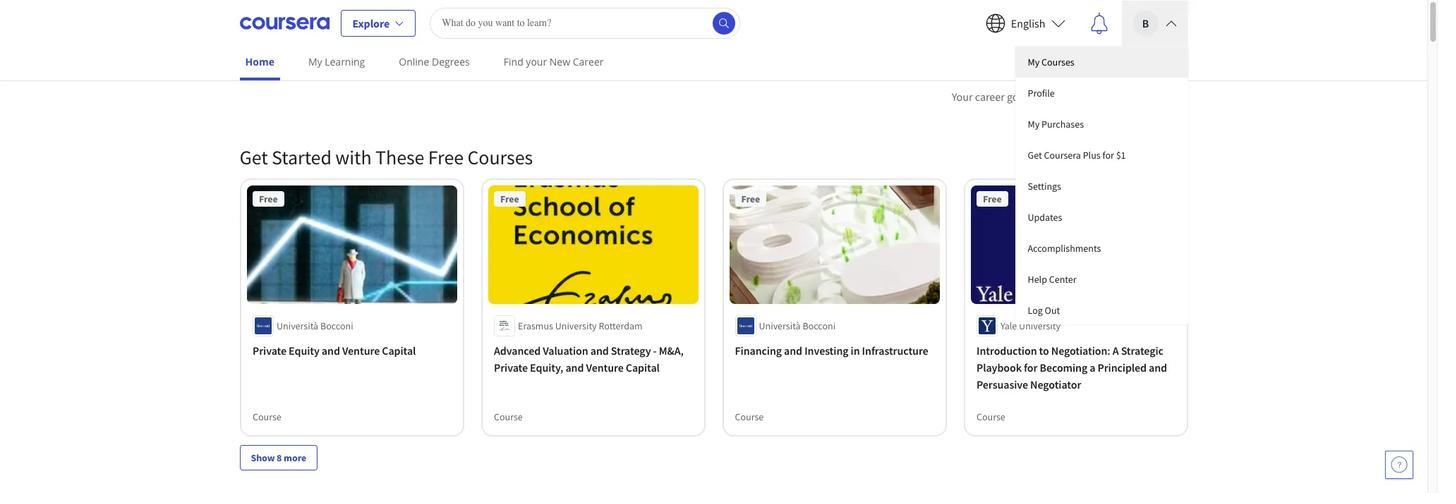 Task type: locate. For each thing, give the bounding box(es) containing it.
venture
[[342, 343, 379, 357], [586, 360, 623, 374]]

university up the valuation
[[555, 319, 596, 332]]

repeat image
[[980, 194, 997, 211]]

università up financing
[[759, 319, 801, 332]]

None search field
[[430, 7, 740, 38]]

1 università from the left
[[276, 319, 318, 332]]

1 vertical spatial private
[[494, 360, 527, 374]]

private
[[252, 343, 286, 357], [494, 360, 527, 374]]

for
[[1102, 149, 1114, 161], [1024, 360, 1037, 374]]

and down strategic
[[1148, 360, 1167, 374]]

get for get coursera plus for $1
[[1028, 149, 1042, 161]]

1 horizontal spatial bocconi
[[803, 319, 836, 332]]

4 course from the left
[[976, 410, 1005, 423]]

1 università bocconi from the left
[[276, 319, 353, 332]]

0 horizontal spatial get
[[240, 145, 268, 170]]

2 university from the left
[[1019, 319, 1060, 332]]

1 university from the left
[[555, 319, 596, 332]]

1 vertical spatial for
[[1024, 360, 1037, 374]]

career
[[573, 55, 604, 68]]

accomplishments
[[1028, 242, 1101, 254]]

What do you want to learn? text field
[[430, 7, 740, 38]]

log
[[1028, 304, 1043, 316]]

in
[[851, 343, 860, 357]]

courses inside b menu
[[1041, 55, 1074, 68]]

updates
[[1028, 211, 1062, 223]]

advanced
[[494, 343, 540, 357]]

university
[[555, 319, 596, 332], [1019, 319, 1060, 332]]

my up profile
[[1028, 55, 1040, 68]]

0 horizontal spatial venture
[[342, 343, 379, 357]]

to
[[1039, 343, 1049, 357]]

my purchases link
[[1015, 108, 1188, 139]]

università for and
[[759, 319, 801, 332]]

equity
[[288, 343, 319, 357]]

1 horizontal spatial for
[[1102, 149, 1114, 161]]

venture right equity
[[342, 343, 379, 357]]

bocconi
[[320, 319, 353, 332], [803, 319, 836, 332]]

erasmus university rotterdam
[[518, 319, 642, 332]]

-
[[653, 343, 656, 357]]

$1
[[1116, 149, 1126, 161]]

help
[[1028, 273, 1047, 285]]

0 horizontal spatial courses
[[467, 145, 533, 170]]

capital inside advanced valuation and strategy - m&a, private equity, and venture capital
[[625, 360, 659, 374]]

degrees
[[432, 55, 470, 68]]

my left the learning
[[308, 55, 322, 68]]

a
[[1089, 360, 1095, 374]]

negotiation:
[[1051, 343, 1110, 357]]

english button
[[974, 0, 1076, 46]]

0 vertical spatial private
[[252, 343, 286, 357]]

1 horizontal spatial private
[[494, 360, 527, 374]]

online
[[399, 55, 429, 68]]

private left equity
[[252, 343, 286, 357]]

course for introduction to negotiation: a strategic playbook for becoming a principled and persuasive negotiator
[[976, 410, 1005, 423]]

get inside "main content"
[[240, 145, 268, 170]]

1 horizontal spatial capital
[[625, 360, 659, 374]]

get
[[240, 145, 268, 170], [1028, 149, 1042, 161]]

0 horizontal spatial università bocconi
[[276, 319, 353, 332]]

log out
[[1028, 304, 1060, 316]]

course
[[252, 410, 281, 423], [494, 410, 522, 423], [735, 410, 764, 423], [976, 410, 1005, 423]]

università bocconi
[[276, 319, 353, 332], [759, 319, 836, 332]]

home
[[245, 55, 274, 68]]

università bocconi up equity
[[276, 319, 353, 332]]

goal
[[1007, 90, 1027, 104]]

0 horizontal spatial università
[[276, 319, 318, 332]]

career
[[975, 90, 1005, 104]]

becoming
[[1039, 360, 1087, 374]]

2 bocconi from the left
[[803, 319, 836, 332]]

and left investing
[[784, 343, 802, 357]]

purchases
[[1041, 117, 1084, 130]]

private inside advanced valuation and strategy - m&a, private equity, and venture capital
[[494, 360, 527, 374]]

8
[[277, 451, 282, 464]]

free for private equity and venture capital
[[259, 193, 277, 205]]

0 horizontal spatial bocconi
[[320, 319, 353, 332]]

for inside b menu
[[1102, 149, 1114, 161]]

explore button
[[340, 10, 416, 36]]

3 course from the left
[[735, 410, 764, 423]]

1 horizontal spatial università bocconi
[[759, 319, 836, 332]]

course for private equity and venture capital
[[252, 410, 281, 423]]

settings link
[[1015, 170, 1188, 201]]

and down 'erasmus university rotterdam'
[[590, 343, 608, 357]]

find your new career
[[504, 55, 604, 68]]

università bocconi up investing
[[759, 319, 836, 332]]

b
[[1142, 16, 1149, 30]]

course for advanced valuation and strategy - m&a, private equity, and venture capital
[[494, 410, 522, 423]]

bocconi for investing
[[803, 319, 836, 332]]

university down the log
[[1019, 319, 1060, 332]]

2 università from the left
[[759, 319, 801, 332]]

is
[[1029, 90, 1037, 104]]

get left started
[[240, 145, 268, 170]]

course up show
[[252, 410, 281, 423]]

and inside introduction to negotiation: a strategic playbook for becoming a principled and persuasive negotiator
[[1148, 360, 1167, 374]]

1 vertical spatial venture
[[586, 360, 623, 374]]

private equity and venture capital
[[252, 343, 415, 357]]

my learning
[[308, 55, 365, 68]]

1 bocconi from the left
[[320, 319, 353, 332]]

yale
[[1000, 319, 1017, 332]]

log out button
[[1015, 295, 1188, 324]]

2 course from the left
[[494, 410, 522, 423]]

1 horizontal spatial venture
[[586, 360, 623, 374]]

my courses
[[1028, 55, 1074, 68]]

course down persuasive
[[976, 410, 1005, 423]]

1 horizontal spatial get
[[1028, 149, 1042, 161]]

started
[[272, 145, 332, 170]]

0 horizontal spatial capital
[[382, 343, 415, 357]]

free
[[428, 145, 464, 170], [259, 193, 277, 205], [500, 193, 519, 205], [741, 193, 760, 205], [983, 193, 1001, 205]]

venture down strategy
[[586, 360, 623, 374]]

for left $1 at the top right
[[1102, 149, 1114, 161]]

smile image
[[980, 219, 997, 236]]

private down advanced
[[494, 360, 527, 374]]

and
[[321, 343, 340, 357], [590, 343, 608, 357], [784, 343, 802, 357], [565, 360, 583, 374], [1148, 360, 1167, 374]]

venture inside advanced valuation and strategy - m&a, private equity, and venture capital
[[586, 360, 623, 374]]

2 università bocconi from the left
[[759, 319, 836, 332]]

free for financing and investing in infrastructure
[[741, 193, 760, 205]]

1 vertical spatial capital
[[625, 360, 659, 374]]

investing
[[804, 343, 848, 357]]

0 horizontal spatial for
[[1024, 360, 1037, 374]]

out
[[1045, 304, 1060, 316]]

my for my purchases
[[1028, 117, 1040, 130]]

profile
[[1028, 86, 1055, 99]]

explore
[[352, 16, 390, 30]]

equity,
[[530, 360, 563, 374]]

università up equity
[[276, 319, 318, 332]]

1 course from the left
[[252, 410, 281, 423]]

1 vertical spatial courses
[[467, 145, 533, 170]]

get inside b menu
[[1028, 149, 1042, 161]]

my down the is
[[1028, 117, 1040, 130]]

my purchases
[[1028, 117, 1084, 130]]

for down introduction
[[1024, 360, 1037, 374]]

0 vertical spatial capital
[[382, 343, 415, 357]]

my
[[308, 55, 322, 68], [1028, 55, 1040, 68], [1028, 117, 1040, 130]]

help center image
[[1391, 457, 1408, 473]]

0 vertical spatial for
[[1102, 149, 1114, 161]]

0 vertical spatial courses
[[1041, 55, 1074, 68]]

courses
[[1041, 55, 1074, 68], [467, 145, 533, 170]]

1 horizontal spatial university
[[1019, 319, 1060, 332]]

course down advanced
[[494, 410, 522, 423]]

free for introduction to negotiation: a strategic playbook for becoming a principled and persuasive negotiator
[[983, 193, 1001, 205]]

1 horizontal spatial courses
[[1041, 55, 1074, 68]]

bocconi up investing
[[803, 319, 836, 332]]

bocconi up private equity and venture capital
[[320, 319, 353, 332]]

get left the coursera
[[1028, 149, 1042, 161]]

course down financing
[[735, 410, 764, 423]]

capital
[[382, 343, 415, 357], [625, 360, 659, 374]]

università
[[276, 319, 318, 332], [759, 319, 801, 332]]

0 horizontal spatial university
[[555, 319, 596, 332]]

0 horizontal spatial private
[[252, 343, 286, 357]]

1 horizontal spatial università
[[759, 319, 801, 332]]

english
[[1011, 16, 1045, 30]]

bocconi for and
[[320, 319, 353, 332]]



Task type: describe. For each thing, give the bounding box(es) containing it.
introduction to negotiation: a strategic playbook for becoming a principled and persuasive negotiator link
[[976, 342, 1175, 393]]

introduction
[[976, 343, 1037, 357]]

get coursera plus for $1 link
[[1015, 139, 1188, 170]]

my for my courses
[[1028, 55, 1040, 68]]

a
[[1112, 343, 1118, 357]]

b menu
[[1015, 46, 1188, 324]]

courses inside "main content"
[[467, 145, 533, 170]]

online degrees
[[399, 55, 470, 68]]

plus
[[1083, 149, 1100, 161]]

show
[[251, 451, 275, 464]]

private inside private equity and venture capital link
[[252, 343, 286, 357]]

university for to
[[1019, 319, 1060, 332]]

yale university
[[1000, 319, 1060, 332]]

negotiator
[[1030, 377, 1081, 391]]

b button
[[1122, 0, 1188, 46]]

get started with these free courses collection element
[[231, 122, 1196, 493]]

find your new career link
[[498, 46, 609, 78]]

pending
[[1039, 90, 1080, 104]]

and down the valuation
[[565, 360, 583, 374]]

rotterdam
[[598, 319, 642, 332]]

coursera
[[1044, 149, 1081, 161]]

and right equity
[[321, 343, 340, 357]]

with
[[335, 145, 372, 170]]

online degrees link
[[393, 46, 475, 78]]

free for advanced valuation and strategy - m&a, private equity, and venture capital
[[500, 193, 519, 205]]

my for my learning
[[308, 55, 322, 68]]

show 8 more
[[251, 451, 306, 464]]

coursera image
[[240, 12, 329, 34]]

these
[[375, 145, 424, 170]]

my courses link
[[1015, 46, 1188, 77]]

strategy
[[611, 343, 651, 357]]

università for equity
[[276, 319, 318, 332]]

get started with these free courses main content
[[0, 71, 1427, 493]]

my learning link
[[303, 46, 371, 78]]

università bocconi for and
[[759, 319, 836, 332]]

0 vertical spatial venture
[[342, 343, 379, 357]]

find
[[504, 55, 523, 68]]

line chart image
[[980, 169, 997, 186]]

advanced valuation and strategy - m&a, private equity, and venture capital
[[494, 343, 683, 374]]

università bocconi for equity
[[276, 319, 353, 332]]

home link
[[240, 46, 280, 80]]

course for financing and investing in infrastructure
[[735, 410, 764, 423]]

playbook
[[976, 360, 1021, 374]]

profile link
[[1015, 77, 1188, 108]]

strategic
[[1121, 343, 1163, 357]]

help center
[[1028, 273, 1077, 285]]

m&a,
[[658, 343, 683, 357]]

financing and investing in infrastructure link
[[735, 342, 934, 359]]

principled
[[1097, 360, 1146, 374]]

updates link
[[1015, 201, 1188, 232]]

learning
[[325, 55, 365, 68]]

your career goal is pending
[[952, 90, 1080, 104]]

valuation
[[542, 343, 588, 357]]

erasmus
[[518, 319, 553, 332]]

persuasive
[[976, 377, 1028, 391]]

financing
[[735, 343, 782, 357]]

get for get started with these free courses
[[240, 145, 268, 170]]

your
[[526, 55, 547, 68]]

your
[[952, 90, 973, 104]]

more
[[284, 451, 306, 464]]

university for valuation
[[555, 319, 596, 332]]

get coursera plus for $1
[[1028, 149, 1126, 161]]

settings
[[1028, 180, 1061, 192]]

introduction to negotiation: a strategic playbook for becoming a principled and persuasive negotiator
[[976, 343, 1167, 391]]

accomplishments link
[[1015, 232, 1188, 264]]

help center link
[[1015, 264, 1188, 295]]

financing and investing in infrastructure
[[735, 343, 928, 357]]

for inside introduction to negotiation: a strategic playbook for becoming a principled and persuasive negotiator
[[1024, 360, 1037, 374]]

get started with these free courses
[[240, 145, 533, 170]]

infrastructure
[[862, 343, 928, 357]]

private equity and venture capital link
[[252, 342, 451, 359]]

show 8 more button
[[240, 445, 318, 470]]

center
[[1049, 273, 1077, 285]]

advanced valuation and strategy - m&a, private equity, and venture capital link
[[494, 342, 693, 376]]

new
[[550, 55, 570, 68]]



Task type: vqa. For each thing, say whether or not it's contained in the screenshot.


